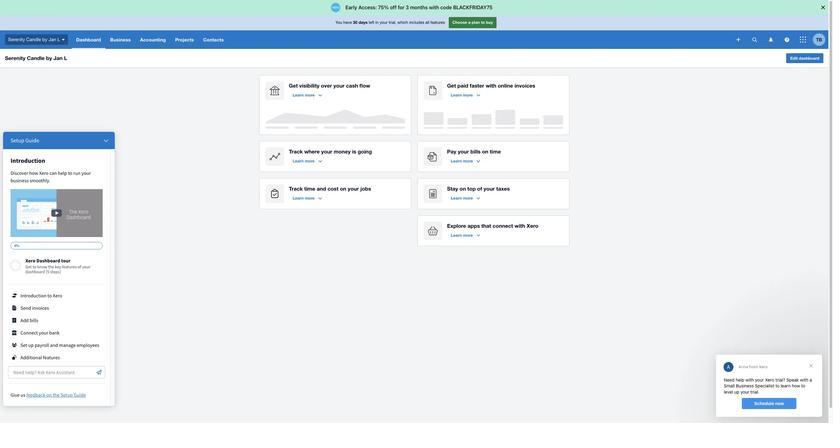 Task type: locate. For each thing, give the bounding box(es) containing it.
0 vertical spatial time
[[490, 149, 501, 155]]

dashboard
[[799, 56, 819, 61]]

2 track from the top
[[289, 186, 303, 192]]

learn more down explore
[[451, 233, 473, 238]]

your right pay
[[458, 149, 469, 155]]

svg image
[[800, 37, 806, 43], [769, 37, 773, 42], [785, 37, 789, 42], [737, 38, 740, 42]]

choose a plan to buy
[[452, 20, 493, 25]]

left
[[369, 20, 374, 25]]

money
[[334, 149, 351, 155]]

1 horizontal spatial time
[[490, 149, 501, 155]]

on right bills at top
[[482, 149, 488, 155]]

tb
[[816, 37, 822, 42]]

track money icon image
[[265, 148, 284, 166]]

taxes icon image
[[424, 185, 442, 203]]

learn more button for on
[[447, 194, 484, 203]]

track for track where your money is going
[[289, 149, 303, 155]]

time left and
[[304, 186, 315, 192]]

more down apps
[[463, 233, 473, 238]]

by
[[42, 37, 47, 42], [46, 55, 52, 61]]

more down pay your bills on time
[[463, 159, 473, 164]]

more down the track time and cost on your jobs on the left
[[305, 196, 315, 201]]

learn more
[[293, 93, 315, 98], [451, 93, 473, 98], [293, 159, 315, 164], [451, 159, 473, 164], [293, 196, 315, 201], [451, 196, 473, 201], [451, 233, 473, 238]]

dashboard
[[76, 37, 101, 42]]

learn more button down apps
[[447, 231, 484, 241]]

on
[[482, 149, 488, 155], [340, 186, 346, 192], [460, 186, 466, 192]]

learn more down paid
[[451, 93, 473, 98]]

cost
[[328, 186, 339, 192]]

choose
[[452, 20, 467, 25]]

learn for visibility
[[293, 93, 304, 98]]

time
[[490, 149, 501, 155], [304, 186, 315, 192]]

tb button
[[813, 30, 828, 49]]

get for get paid faster with online invoices
[[447, 83, 456, 89]]

you
[[335, 20, 342, 25]]

learn more for on
[[451, 196, 473, 201]]

0 horizontal spatial svg image
[[62, 39, 65, 41]]

which
[[398, 20, 408, 25]]

0 horizontal spatial with
[[486, 83, 496, 89]]

business button
[[106, 30, 135, 49]]

over
[[321, 83, 332, 89]]

0 horizontal spatial get
[[289, 83, 298, 89]]

svg image
[[752, 37, 757, 42], [62, 39, 65, 41]]

track left where
[[289, 149, 303, 155]]

track right projects icon
[[289, 186, 303, 192]]

projects
[[175, 37, 194, 42]]

learn for on
[[451, 196, 462, 201]]

with right faster
[[486, 83, 496, 89]]

learn more button down where
[[289, 156, 326, 166]]

get left the visibility
[[289, 83, 298, 89]]

dialog
[[0, 0, 833, 15], [716, 355, 822, 418]]

learn down the visibility
[[293, 93, 304, 98]]

2 get from the left
[[447, 83, 456, 89]]

1 vertical spatial jan
[[53, 55, 63, 61]]

on left top
[[460, 186, 466, 192]]

candle
[[26, 37, 41, 42], [27, 55, 45, 61]]

learn more button down top
[[447, 194, 484, 203]]

your right in
[[380, 20, 388, 25]]

1 horizontal spatial on
[[460, 186, 466, 192]]

1 horizontal spatial l
[[64, 55, 67, 61]]

banner
[[0, 15, 828, 49]]

candle inside popup button
[[26, 37, 41, 42]]

time right bills at top
[[490, 149, 501, 155]]

1 track from the top
[[289, 149, 303, 155]]

where
[[304, 149, 320, 155]]

more down where
[[305, 159, 315, 164]]

your right the of
[[484, 186, 495, 192]]

1 vertical spatial candle
[[27, 55, 45, 61]]

business
[[110, 37, 131, 42]]

learn more for your
[[451, 159, 473, 164]]

pay
[[447, 149, 456, 155]]

0 vertical spatial jan
[[49, 37, 56, 42]]

is
[[352, 149, 356, 155]]

1 vertical spatial serenity candle by jan l
[[5, 55, 67, 61]]

with
[[486, 83, 496, 89], [515, 223, 525, 230]]

learn more button for where
[[289, 156, 326, 166]]

stay
[[447, 186, 458, 192]]

learn down stay
[[451, 196, 462, 201]]

your inside you have 30 days left in your trial, which includes all features
[[380, 20, 388, 25]]

more for your
[[463, 159, 473, 164]]

learn down paid
[[451, 93, 462, 98]]

your left jobs
[[348, 186, 359, 192]]

get left paid
[[447, 83, 456, 89]]

you have 30 days left in your trial, which includes all features
[[335, 20, 445, 25]]

learn more down the visibility
[[293, 93, 315, 98]]

in
[[375, 20, 379, 25]]

1 horizontal spatial get
[[447, 83, 456, 89]]

learn more button for time
[[289, 194, 326, 203]]

0 vertical spatial serenity candle by jan l
[[8, 37, 60, 42]]

0 vertical spatial l
[[57, 37, 60, 42]]

learn more down pay
[[451, 159, 473, 164]]

includes
[[409, 20, 424, 25]]

learn
[[293, 93, 304, 98], [451, 93, 462, 98], [293, 159, 304, 164], [451, 159, 462, 164], [293, 196, 304, 201], [451, 196, 462, 201], [451, 233, 462, 238]]

learn more button down and
[[289, 194, 326, 203]]

learn more for apps
[[451, 233, 473, 238]]

learn more button down pay your bills on time
[[447, 156, 484, 166]]

apps
[[468, 223, 480, 230]]

edit dashboard button
[[786, 53, 823, 63]]

serenity candle by jan l inside popup button
[[8, 37, 60, 42]]

banking icon image
[[265, 82, 284, 100]]

0 vertical spatial by
[[42, 37, 47, 42]]

l
[[57, 37, 60, 42], [64, 55, 67, 61]]

1 horizontal spatial svg image
[[752, 37, 757, 42]]

more down paid
[[463, 93, 473, 98]]

projects button
[[170, 30, 199, 49]]

contacts
[[203, 37, 224, 42]]

30
[[353, 20, 357, 25]]

explore
[[447, 223, 466, 230]]

more down the visibility
[[305, 93, 315, 98]]

that
[[481, 223, 491, 230]]

to
[[481, 20, 485, 25]]

learn more for visibility
[[293, 93, 315, 98]]

serenity candle by jan l button
[[0, 30, 72, 49]]

buy
[[486, 20, 493, 25]]

serenity candle by jan l
[[8, 37, 60, 42], [5, 55, 67, 61]]

1 vertical spatial time
[[304, 186, 315, 192]]

paid
[[457, 83, 468, 89]]

pay your bills on time
[[447, 149, 501, 155]]

your right where
[[321, 149, 332, 155]]

learn down pay
[[451, 159, 462, 164]]

learn more button for apps
[[447, 231, 484, 241]]

more down top
[[463, 196, 473, 201]]

bills icon image
[[424, 148, 442, 166]]

your right over
[[333, 83, 345, 89]]

accounting button
[[135, 30, 170, 49]]

jan
[[49, 37, 56, 42], [53, 55, 63, 61]]

serenity
[[8, 37, 25, 42], [5, 55, 25, 61]]

explore apps that connect with xero
[[447, 223, 538, 230]]

your
[[380, 20, 388, 25], [333, 83, 345, 89], [321, 149, 332, 155], [458, 149, 469, 155], [348, 186, 359, 192], [484, 186, 495, 192]]

learn right track money icon on the left of the page
[[293, 159, 304, 164]]

jobs
[[360, 186, 371, 192]]

learn more button
[[289, 90, 326, 100], [447, 90, 484, 100], [289, 156, 326, 166], [447, 156, 484, 166], [289, 194, 326, 203], [447, 194, 484, 203], [447, 231, 484, 241]]

on right cost
[[340, 186, 346, 192]]

0 horizontal spatial l
[[57, 37, 60, 42]]

0 vertical spatial track
[[289, 149, 303, 155]]

have
[[343, 20, 352, 25]]

jan inside serenity candle by jan l popup button
[[49, 37, 56, 42]]

2 horizontal spatial on
[[482, 149, 488, 155]]

learn more down stay
[[451, 196, 473, 201]]

invoices icon image
[[424, 82, 442, 100]]

more
[[305, 93, 315, 98], [463, 93, 473, 98], [305, 159, 315, 164], [463, 159, 473, 164], [305, 196, 315, 201], [463, 196, 473, 201], [463, 233, 473, 238]]

more for apps
[[463, 233, 473, 238]]

navigation
[[72, 30, 732, 49]]

1 get from the left
[[289, 83, 298, 89]]

learn for apps
[[451, 233, 462, 238]]

days
[[359, 20, 368, 25]]

more for time
[[305, 196, 315, 201]]

learn more button down paid
[[447, 90, 484, 100]]

1 vertical spatial with
[[515, 223, 525, 230]]

learn more down where
[[293, 159, 315, 164]]

track time and cost on your jobs
[[289, 186, 371, 192]]

track
[[289, 149, 303, 155], [289, 186, 303, 192]]

learn right projects icon
[[293, 196, 304, 201]]

1 vertical spatial serenity
[[5, 55, 25, 61]]

0 vertical spatial candle
[[26, 37, 41, 42]]

learn down explore
[[451, 233, 462, 238]]

1 vertical spatial track
[[289, 186, 303, 192]]

learn more down the track time and cost on your jobs on the left
[[293, 196, 315, 201]]

learn more button down the visibility
[[289, 90, 326, 100]]

bills
[[470, 149, 481, 155]]

get
[[289, 83, 298, 89], [447, 83, 456, 89]]

serenity inside serenity candle by jan l popup button
[[8, 37, 25, 42]]

with left xero
[[515, 223, 525, 230]]

0 vertical spatial serenity
[[8, 37, 25, 42]]



Task type: describe. For each thing, give the bounding box(es) containing it.
visibility
[[299, 83, 319, 89]]

and
[[317, 186, 326, 192]]

learn more button for paid
[[447, 90, 484, 100]]

top
[[467, 186, 476, 192]]

1 horizontal spatial with
[[515, 223, 525, 230]]

learn more for where
[[293, 159, 315, 164]]

all
[[425, 20, 429, 25]]

cash
[[346, 83, 358, 89]]

track for track time and cost on your jobs
[[289, 186, 303, 192]]

a
[[468, 20, 471, 25]]

learn more button for your
[[447, 156, 484, 166]]

faster
[[470, 83, 484, 89]]

contacts button
[[199, 30, 228, 49]]

0 vertical spatial dialog
[[0, 0, 833, 15]]

stay on top of your taxes
[[447, 186, 510, 192]]

svg image inside serenity candle by jan l popup button
[[62, 39, 65, 41]]

track where your money is going
[[289, 149, 372, 155]]

0 vertical spatial with
[[486, 83, 496, 89]]

dashboard link
[[72, 30, 106, 49]]

features
[[430, 20, 445, 25]]

plan
[[472, 20, 480, 25]]

connect
[[493, 223, 513, 230]]

accounting
[[140, 37, 166, 42]]

edit
[[790, 56, 798, 61]]

0 horizontal spatial on
[[340, 186, 346, 192]]

taxes
[[496, 186, 510, 192]]

get for get visibility over your cash flow
[[289, 83, 298, 89]]

learn more button for visibility
[[289, 90, 326, 100]]

more for paid
[[463, 93, 473, 98]]

by inside serenity candle by jan l popup button
[[42, 37, 47, 42]]

learn for where
[[293, 159, 304, 164]]

learn more for time
[[293, 196, 315, 201]]

going
[[358, 149, 372, 155]]

of
[[477, 186, 482, 192]]

projects icon image
[[265, 185, 284, 203]]

more for where
[[305, 159, 315, 164]]

more for on
[[463, 196, 473, 201]]

invoices
[[515, 83, 535, 89]]

learn more for paid
[[451, 93, 473, 98]]

0 horizontal spatial time
[[304, 186, 315, 192]]

learn for time
[[293, 196, 304, 201]]

navigation containing dashboard
[[72, 30, 732, 49]]

get visibility over your cash flow
[[289, 83, 370, 89]]

l inside popup button
[[57, 37, 60, 42]]

1 vertical spatial by
[[46, 55, 52, 61]]

online
[[498, 83, 513, 89]]

edit dashboard
[[790, 56, 819, 61]]

1 vertical spatial dialog
[[716, 355, 822, 418]]

banner containing tb
[[0, 15, 828, 49]]

banking preview line graph image
[[265, 110, 405, 129]]

more for visibility
[[305, 93, 315, 98]]

xero
[[527, 223, 538, 230]]

learn for paid
[[451, 93, 462, 98]]

invoices preview bar graph image
[[424, 110, 563, 129]]

1 vertical spatial l
[[64, 55, 67, 61]]

get paid faster with online invoices
[[447, 83, 535, 89]]

trial,
[[389, 20, 396, 25]]

flow
[[360, 83, 370, 89]]

learn for your
[[451, 159, 462, 164]]

add-ons icon image
[[424, 222, 442, 241]]



Task type: vqa. For each thing, say whether or not it's contained in the screenshot.
projects icon
yes



